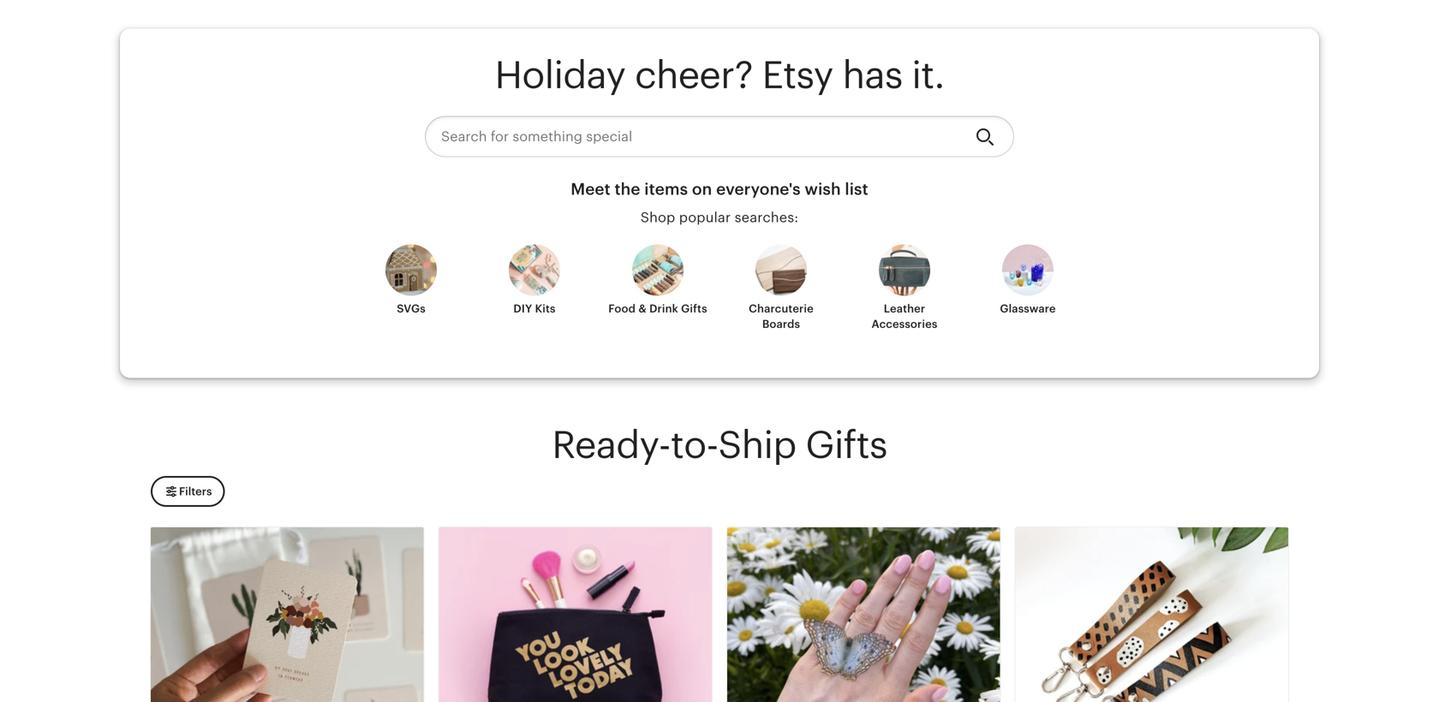 Task type: locate. For each thing, give the bounding box(es) containing it.
leather keychain, leather key fob, leather keyholder, keychain, unique gift image
[[1016, 528, 1289, 703]]

shop popular searches:
[[641, 210, 799, 225]]

food & drink gifts
[[609, 303, 708, 315]]

diy kits link
[[483, 245, 586, 330]]

charcuterie boards link
[[730, 245, 833, 332]]

has
[[843, 53, 903, 96]]

holiday
[[495, 53, 626, 96]]

to-
[[671, 424, 718, 467]]

gifts
[[681, 303, 708, 315], [806, 424, 888, 467]]

cheer?
[[635, 53, 753, 96]]

0 vertical spatial gifts
[[681, 303, 708, 315]]

meet the items on everyone's wish list
[[571, 180, 869, 199]]

leather accessories
[[872, 303, 938, 331]]

list
[[845, 180, 869, 199]]

gifts for food & drink gifts
[[681, 303, 708, 315]]

charcuterie
[[749, 303, 814, 315]]

None search field
[[425, 116, 1015, 157]]

etsy
[[762, 53, 833, 96]]

leather accessories link
[[854, 245, 956, 332]]

filters
[[179, 485, 212, 498]]

the
[[615, 180, 641, 199]]

0 horizontal spatial gifts
[[681, 303, 708, 315]]

food & drink gifts link
[[607, 245, 710, 330]]

1 vertical spatial gifts
[[806, 424, 888, 467]]

Search for something special text field
[[425, 116, 962, 157]]

you look lovely today makeup bag - canvas makeup pouch - black wash bag - cosmetics bag - valentine's day gift for her - makeup bag image
[[439, 528, 712, 703]]

1 horizontal spatial gifts
[[806, 424, 888, 467]]



Task type: vqa. For each thing, say whether or not it's contained in the screenshot.
search box
yes



Task type: describe. For each thing, give the bounding box(es) containing it.
accessories
[[872, 318, 938, 331]]

&
[[639, 303, 647, 315]]

gifts for ready-to-ship gifts
[[806, 424, 888, 467]]

searches:
[[735, 210, 799, 225]]

pastel blue butterfly ring, nature-inspired statement ring for nature lovers, cute gift for her, fun korean butterfly ring, tender blue ring image
[[728, 528, 1000, 703]]

plant lover affirmation cards, plant lover gift, affirmation cards deck, positive affirmation cards, inspirational daily self care cards image
[[151, 528, 424, 703]]

it.
[[912, 53, 945, 96]]

drink
[[650, 303, 679, 315]]

on
[[692, 180, 712, 199]]

boards
[[763, 318, 800, 331]]

meet
[[571, 180, 611, 199]]

ready-to-ship gifts
[[552, 424, 888, 467]]

svgs
[[397, 303, 426, 315]]

kits
[[535, 303, 556, 315]]

ready-
[[552, 424, 671, 467]]

svgs link
[[360, 245, 463, 330]]

shop
[[641, 210, 676, 225]]

glassware
[[1000, 303, 1056, 315]]

popular
[[679, 210, 731, 225]]

diy kits
[[514, 303, 556, 315]]

holiday cheer? etsy has it.
[[495, 53, 945, 96]]

filters button
[[151, 476, 225, 507]]

everyone's
[[716, 180, 801, 199]]

charcuterie boards
[[749, 303, 814, 331]]

diy
[[514, 303, 532, 315]]

glassware link
[[977, 245, 1080, 330]]

items
[[645, 180, 688, 199]]

leather
[[884, 303, 926, 315]]

food
[[609, 303, 636, 315]]

wish
[[805, 180, 841, 199]]

ship
[[718, 424, 797, 467]]



